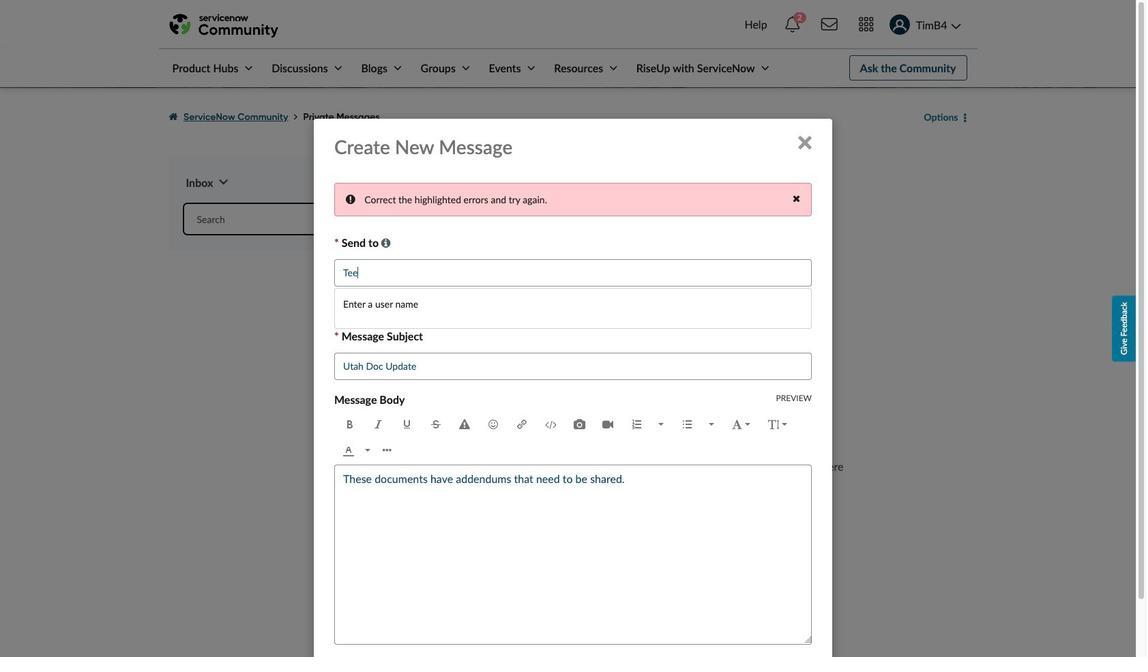 Task type: vqa. For each thing, say whether or not it's contained in the screenshot.
experience within Your Impact Squad personalizes your digital experience to align your outcomes with your business goals.
no



Task type: locate. For each thing, give the bounding box(es) containing it.
italic image
[[373, 418, 384, 429]]

bullet list image
[[682, 418, 693, 429]]

heading
[[334, 135, 513, 158]]

group
[[335, 412, 796, 463], [336, 412, 478, 437], [480, 412, 507, 437], [508, 412, 622, 437], [623, 412, 723, 437], [375, 438, 402, 463], [801, 634, 813, 645]]

dialog
[[314, 119, 833, 657]]

list
[[169, 98, 915, 136]]

close image
[[798, 136, 812, 149]]

bold image
[[345, 418, 356, 429]]

None text field
[[334, 353, 812, 380]]

bullet list image
[[709, 423, 715, 426]]

text color image left expand toolbar image
[[365, 449, 371, 452]]

insert a spoiler tag image
[[459, 418, 470, 429]]

0 horizontal spatial text color image
[[343, 444, 354, 455]]

Enter a user name text field
[[343, 264, 364, 282]]

users who have disabled private messages will be removed from the send list and not receive a message image
[[381, 238, 391, 249]]

numbered list image
[[659, 423, 664, 426]]

text color image
[[343, 444, 354, 455], [365, 449, 371, 452]]

expand toolbar image
[[383, 444, 394, 455]]

text color image down the 'bold' icon
[[343, 444, 354, 455]]

menu bar
[[159, 49, 772, 87]]

alert
[[334, 290, 812, 309]]

insert/edit link image
[[517, 418, 528, 429]]



Task type: describe. For each thing, give the bounding box(es) containing it.
insert video image
[[603, 418, 614, 429]]

1 horizontal spatial text color image
[[365, 449, 371, 452]]

insert emoji image
[[488, 418, 499, 429]]

underline image
[[402, 418, 413, 429]]

insert/edit code sample image
[[545, 418, 556, 429]]

Search text field
[[183, 203, 408, 235]]

insert photos image
[[574, 418, 585, 429]]

strikethrough image
[[431, 418, 442, 429]]

numbered list image
[[631, 418, 642, 429]]



